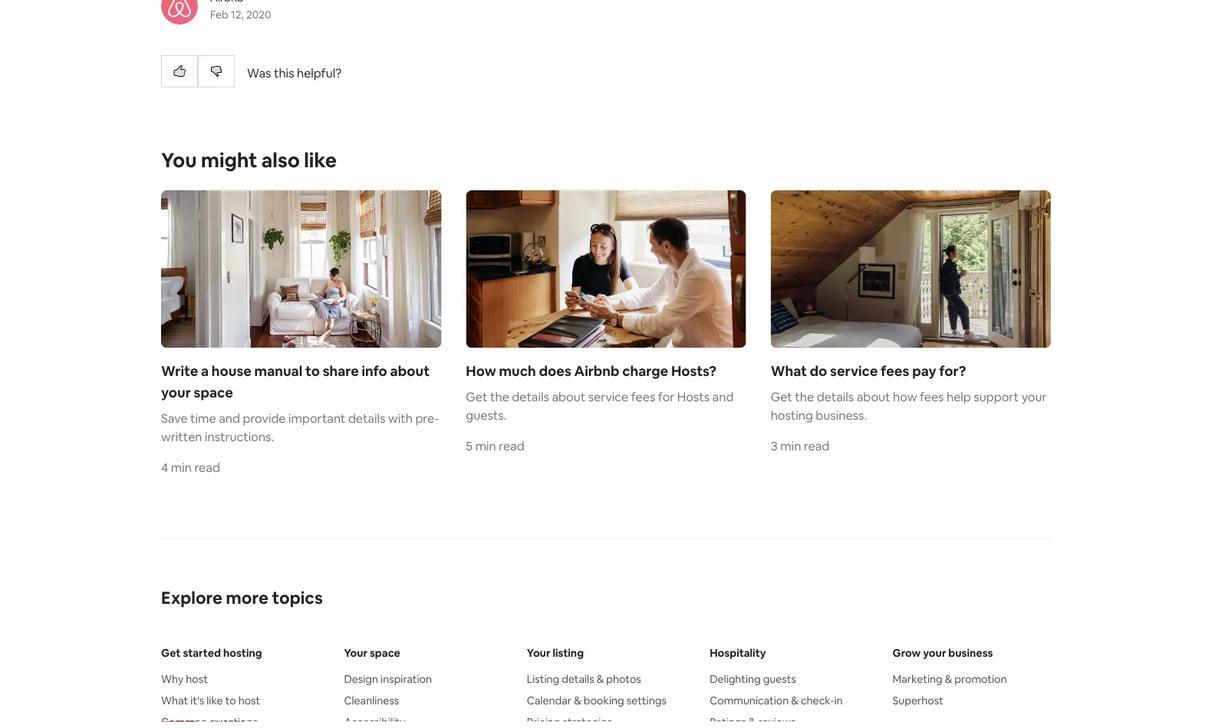 Task type: vqa. For each thing, say whether or not it's contained in the screenshot.
the and within the Save time and provide important details with pre- written instructions.
yes



Task type: describe. For each thing, give the bounding box(es) containing it.
superhost
[[893, 693, 944, 707]]

marketing & promotion
[[893, 672, 1007, 686]]

and inside get the details about service fees for hosts and guests.
[[712, 389, 734, 405]]

fees for how much does airbnb charge hosts?
[[631, 389, 655, 405]]

1 vertical spatial hosting
[[223, 646, 262, 660]]

delighting guests
[[710, 672, 796, 686]]

hosts
[[677, 389, 710, 405]]

delighting
[[710, 672, 761, 686]]

promotion
[[955, 672, 1007, 686]]

hospitality link
[[710, 645, 868, 660]]

not helpful image
[[210, 65, 223, 77]]

business.
[[816, 407, 867, 423]]

with
[[388, 411, 413, 426]]

pay
[[912, 362, 936, 380]]

get for how
[[466, 389, 488, 405]]

delighting guests link
[[710, 671, 868, 686]]

calendar
[[527, 693, 572, 707]]

details inside the get the details about how fees help support your hosting business.
[[817, 389, 854, 405]]

what for what do service fees pay for?
[[771, 362, 807, 380]]

min for what do service fees pay for?
[[780, 438, 801, 454]]

airbnb
[[574, 362, 620, 380]]

hosts?
[[671, 362, 717, 380]]

about inside write a house manual to share info about your space
[[390, 362, 430, 380]]

what do service fees pay for?
[[771, 362, 966, 380]]

communication
[[710, 693, 789, 707]]

does
[[539, 362, 571, 380]]

0 horizontal spatial host
[[186, 672, 208, 686]]

the for how
[[490, 389, 509, 405]]

calendar & booking settings link
[[527, 693, 685, 708]]

pre-
[[415, 411, 439, 426]]

& for marketing & promotion
[[945, 672, 952, 686]]

explore more topics
[[161, 587, 323, 609]]

inspiration
[[381, 672, 432, 686]]

the for what
[[795, 389, 814, 405]]

important
[[289, 411, 346, 426]]

much
[[499, 362, 536, 380]]

your space
[[344, 646, 400, 660]]

your for write a house manual to share info about your space
[[161, 383, 191, 401]]

share
[[323, 362, 359, 380]]

design
[[344, 672, 378, 686]]

feb
[[210, 8, 228, 21]]

cleanliness link
[[344, 693, 502, 708]]

listing details & photos
[[527, 672, 641, 686]]

manual
[[254, 362, 302, 380]]

grow
[[893, 646, 921, 660]]

0 horizontal spatial get
[[161, 646, 181, 660]]

listing
[[527, 672, 559, 686]]

fees for what do service fees pay for?
[[920, 389, 944, 405]]

1 vertical spatial like
[[207, 693, 223, 707]]

what it's like to host
[[161, 693, 260, 707]]

space inside your space link
[[370, 646, 400, 660]]

communication & check-in link
[[710, 693, 868, 708]]

charge
[[622, 362, 668, 380]]

listing
[[553, 646, 584, 660]]

in
[[834, 693, 843, 707]]

4
[[161, 460, 168, 475]]

grow your business link
[[893, 645, 1051, 660]]

3
[[771, 438, 778, 454]]

min for how much does airbnb charge hosts?
[[475, 438, 496, 454]]

guests.
[[466, 407, 507, 423]]

details inside get the details about service fees for hosts and guests.
[[512, 389, 549, 405]]

might
[[201, 147, 257, 173]]

settings
[[627, 693, 667, 707]]

you might also like
[[161, 147, 337, 173]]

check-
[[801, 693, 834, 707]]

support
[[974, 389, 1019, 405]]

how
[[893, 389, 917, 405]]

was this helpful?
[[247, 65, 342, 81]]

helpful?
[[297, 65, 342, 81]]

about for how much does airbnb charge hosts?
[[552, 389, 586, 405]]

also
[[261, 147, 300, 173]]

service inside get the details about service fees for hosts and guests.
[[588, 389, 629, 405]]

why
[[161, 672, 184, 686]]

your for your space
[[344, 646, 368, 660]]

topics
[[272, 587, 323, 609]]

provide
[[243, 411, 286, 426]]

and inside save time and provide important details with pre- written instructions.
[[219, 411, 240, 426]]

communication & check-in
[[710, 693, 843, 707]]

explore
[[161, 587, 222, 609]]

your for get the details about how fees help support your hosting business.
[[1022, 389, 1047, 405]]

details inside listing details & photos link
[[562, 672, 594, 686]]

hospitality
[[710, 646, 766, 660]]

feb 12, 2020
[[210, 8, 271, 21]]

3 min read
[[771, 438, 830, 454]]

4 min read
[[161, 460, 220, 475]]

write a house manual to share info about your space
[[161, 362, 430, 401]]

1 horizontal spatial service
[[830, 362, 878, 380]]

1 horizontal spatial like
[[304, 147, 337, 173]]

your listing
[[527, 646, 584, 660]]

what for what it's like to host
[[161, 693, 188, 707]]

why host link
[[161, 671, 319, 686]]

hosting inside the get the details about how fees help support your hosting business.
[[771, 407, 813, 423]]

1 vertical spatial host
[[238, 693, 260, 707]]



Task type: locate. For each thing, give the bounding box(es) containing it.
space up design inspiration on the left bottom
[[370, 646, 400, 660]]

hosting
[[771, 407, 813, 423], [223, 646, 262, 660]]

space down a
[[194, 383, 233, 401]]

host down why host link
[[238, 693, 260, 707]]

your
[[344, 646, 368, 660], [527, 646, 550, 660]]

details left with
[[348, 411, 385, 426]]

& down listing details & photos
[[574, 693, 581, 707]]

like right 'also'
[[304, 147, 337, 173]]

1 vertical spatial to
[[225, 693, 236, 707]]

fees left 'for'
[[631, 389, 655, 405]]

0 horizontal spatial fees
[[631, 389, 655, 405]]

0 horizontal spatial like
[[207, 693, 223, 707]]

2020
[[246, 8, 271, 21]]

0 horizontal spatial about
[[390, 362, 430, 380]]

your down write
[[161, 383, 191, 401]]

what it's like to host link
[[161, 693, 319, 708]]

to inside write a house manual to share info about your space
[[305, 362, 320, 380]]

0 horizontal spatial space
[[194, 383, 233, 401]]

details up 'business.'
[[817, 389, 854, 405]]

fees
[[881, 362, 909, 380], [631, 389, 655, 405], [920, 389, 944, 405]]

1 horizontal spatial hosting
[[771, 407, 813, 423]]

about inside get the details about service fees for hosts and guests.
[[552, 389, 586, 405]]

service right do at the right bottom
[[830, 362, 878, 380]]

about inside the get the details about how fees help support your hosting business.
[[857, 389, 890, 405]]

hosting up 3 min read
[[771, 407, 813, 423]]

0 vertical spatial and
[[712, 389, 734, 405]]

0 horizontal spatial min
[[171, 460, 192, 475]]

& for communication & check-in
[[791, 693, 799, 707]]

0 horizontal spatial what
[[161, 693, 188, 707]]

host up it's
[[186, 672, 208, 686]]

fees up how
[[881, 362, 909, 380]]

0 horizontal spatial your
[[161, 383, 191, 401]]

get up why
[[161, 646, 181, 660]]

5 min read
[[466, 438, 525, 454]]

2 horizontal spatial get
[[771, 389, 792, 405]]

& up calendar & booking settings
[[597, 672, 604, 686]]

what down why
[[161, 693, 188, 707]]

it's
[[190, 693, 204, 707]]

business
[[949, 646, 993, 660]]

a woman and man sit at a kitchen table, having a conversation while looking at their phones. image
[[466, 190, 746, 348], [466, 190, 746, 348]]

your right support
[[1022, 389, 1047, 405]]

guests
[[763, 672, 796, 686]]

2 your from the left
[[527, 646, 550, 660]]

details down much
[[512, 389, 549, 405]]

write
[[161, 362, 198, 380]]

for
[[658, 389, 675, 405]]

get the details about how fees help support your hosting business.
[[771, 389, 1047, 423]]

1 horizontal spatial get
[[466, 389, 488, 405]]

1 horizontal spatial about
[[552, 389, 586, 405]]

your up "design"
[[344, 646, 368, 660]]

your right grow
[[923, 646, 946, 660]]

get inside get the details about service fees for hosts and guests.
[[466, 389, 488, 405]]

0 horizontal spatial to
[[225, 693, 236, 707]]

& down delighting guests "link"
[[791, 693, 799, 707]]

& for calendar & booking settings
[[574, 693, 581, 707]]

the up guests.
[[490, 389, 509, 405]]

author profile picture image
[[161, 0, 198, 24], [161, 0, 198, 24]]

how much does airbnb charge hosts?
[[466, 362, 717, 380]]

12,
[[231, 8, 244, 21]]

0 vertical spatial to
[[305, 362, 320, 380]]

about for what do service fees pay for?
[[857, 389, 890, 405]]

0 horizontal spatial service
[[588, 389, 629, 405]]

1 horizontal spatial fees
[[881, 362, 909, 380]]

0 vertical spatial what
[[771, 362, 807, 380]]

to left share
[[305, 362, 320, 380]]

1 horizontal spatial the
[[795, 389, 814, 405]]

design inspiration
[[344, 672, 432, 686]]

a
[[201, 362, 209, 380]]

fees inside get the details about service fees for hosts and guests.
[[631, 389, 655, 405]]

info
[[362, 362, 387, 380]]

1 horizontal spatial your
[[527, 646, 550, 660]]

0 horizontal spatial and
[[219, 411, 240, 426]]

0 vertical spatial hosting
[[771, 407, 813, 423]]

min right 5
[[475, 438, 496, 454]]

1 your from the left
[[344, 646, 368, 660]]

about right info
[[390, 362, 430, 380]]

5
[[466, 438, 473, 454]]

host
[[186, 672, 208, 686], [238, 693, 260, 707]]

your up listing
[[527, 646, 550, 660]]

to down why host link
[[225, 693, 236, 707]]

1 vertical spatial service
[[588, 389, 629, 405]]

about down does
[[552, 389, 586, 405]]

get the details about service fees for hosts and guests.
[[466, 389, 734, 423]]

hosting up why host link
[[223, 646, 262, 660]]

1 horizontal spatial read
[[499, 438, 525, 454]]

get
[[466, 389, 488, 405], [771, 389, 792, 405], [161, 646, 181, 660]]

the inside the get the details about how fees help support your hosting business.
[[795, 389, 814, 405]]

helpful image
[[173, 65, 186, 77]]

your inside the get the details about how fees help support your hosting business.
[[1022, 389, 1047, 405]]

space
[[194, 383, 233, 401], [370, 646, 400, 660]]

marketing
[[893, 672, 943, 686]]

0 horizontal spatial your
[[344, 646, 368, 660]]

a woman in dark clothing and tennis shoes holds a mug as she stands in an open doorway and looks outside. image
[[771, 190, 1051, 348], [771, 190, 1051, 348]]

instructions.
[[205, 429, 274, 445]]

your for your listing
[[527, 646, 550, 660]]

photos
[[606, 672, 641, 686]]

1 horizontal spatial host
[[238, 693, 260, 707]]

design inspiration link
[[344, 671, 502, 686]]

get for what
[[771, 389, 792, 405]]

0 horizontal spatial read
[[194, 460, 220, 475]]

1 horizontal spatial min
[[475, 438, 496, 454]]

0 vertical spatial host
[[186, 672, 208, 686]]

this
[[274, 65, 294, 81]]

to
[[305, 362, 320, 380], [225, 693, 236, 707]]

0 vertical spatial service
[[830, 362, 878, 380]]

a woman sits on a white couch reading a magazine. image
[[161, 190, 441, 348], [161, 190, 441, 348]]

1 vertical spatial and
[[219, 411, 240, 426]]

read down guests.
[[499, 438, 525, 454]]

how
[[466, 362, 496, 380]]

2 horizontal spatial min
[[780, 438, 801, 454]]

details down listing
[[562, 672, 594, 686]]

your
[[161, 383, 191, 401], [1022, 389, 1047, 405], [923, 646, 946, 660]]

2 horizontal spatial read
[[804, 438, 830, 454]]

read
[[499, 438, 525, 454], [804, 438, 830, 454], [194, 460, 220, 475]]

min
[[475, 438, 496, 454], [780, 438, 801, 454], [171, 460, 192, 475]]

details inside save time and provide important details with pre- written instructions.
[[348, 411, 385, 426]]

marketing & promotion link
[[893, 671, 1051, 686]]

1 horizontal spatial what
[[771, 362, 807, 380]]

your inside write a house manual to share info about your space
[[161, 383, 191, 401]]

time
[[190, 411, 216, 426]]

get started hosting link
[[161, 645, 319, 660]]

and right hosts
[[712, 389, 734, 405]]

2 horizontal spatial fees
[[920, 389, 944, 405]]

read for a
[[194, 460, 220, 475]]

2 the from the left
[[795, 389, 814, 405]]

read down 'business.'
[[804, 438, 830, 454]]

1 horizontal spatial space
[[370, 646, 400, 660]]

get inside the get the details about how fees help support your hosting business.
[[771, 389, 792, 405]]

min for write a house manual to share info about your space
[[171, 460, 192, 475]]

read down written
[[194, 460, 220, 475]]

1 vertical spatial space
[[370, 646, 400, 660]]

fees inside the get the details about how fees help support your hosting business.
[[920, 389, 944, 405]]

why host
[[161, 672, 208, 686]]

get up guests.
[[466, 389, 488, 405]]

and up instructions.
[[219, 411, 240, 426]]

superhost link
[[893, 693, 1051, 708]]

get up 3
[[771, 389, 792, 405]]

more
[[226, 587, 268, 609]]

was
[[247, 65, 271, 81]]

1 horizontal spatial to
[[305, 362, 320, 380]]

fees right how
[[920, 389, 944, 405]]

min right 4
[[171, 460, 192, 475]]

min right 3
[[780, 438, 801, 454]]

like right it's
[[207, 693, 223, 707]]

the inside get the details about service fees for hosts and guests.
[[490, 389, 509, 405]]

space inside write a house manual to share info about your space
[[194, 383, 233, 401]]

grow your business
[[893, 646, 993, 660]]

about down what do service fees pay for? at the right
[[857, 389, 890, 405]]

service down airbnb
[[588, 389, 629, 405]]

written
[[161, 429, 202, 445]]

help
[[947, 389, 971, 405]]

read for much
[[499, 438, 525, 454]]

0 horizontal spatial hosting
[[223, 646, 262, 660]]

what left do at the right bottom
[[771, 362, 807, 380]]

read for do
[[804, 438, 830, 454]]

for?
[[939, 362, 966, 380]]

1 horizontal spatial and
[[712, 389, 734, 405]]

listing details & photos link
[[527, 671, 685, 686]]

do
[[810, 362, 827, 380]]

details
[[512, 389, 549, 405], [817, 389, 854, 405], [348, 411, 385, 426], [562, 672, 594, 686]]

0 vertical spatial like
[[304, 147, 337, 173]]

cleanliness
[[344, 693, 399, 707]]

2 horizontal spatial your
[[1022, 389, 1047, 405]]

your space link
[[344, 645, 502, 660]]

service
[[830, 362, 878, 380], [588, 389, 629, 405]]

save
[[161, 411, 188, 426]]

0 vertical spatial space
[[194, 383, 233, 401]]

house
[[212, 362, 252, 380]]

started
[[183, 646, 221, 660]]

2 horizontal spatial about
[[857, 389, 890, 405]]

calendar & booking settings
[[527, 693, 667, 707]]

& down grow your business
[[945, 672, 952, 686]]

save time and provide important details with pre- written instructions.
[[161, 411, 439, 445]]

1 the from the left
[[490, 389, 509, 405]]

and
[[712, 389, 734, 405], [219, 411, 240, 426]]

&
[[597, 672, 604, 686], [945, 672, 952, 686], [574, 693, 581, 707], [791, 693, 799, 707]]

you
[[161, 147, 197, 173]]

what
[[771, 362, 807, 380], [161, 693, 188, 707]]

get started hosting
[[161, 646, 262, 660]]

0 horizontal spatial the
[[490, 389, 509, 405]]

1 vertical spatial what
[[161, 693, 188, 707]]

1 horizontal spatial your
[[923, 646, 946, 660]]

the down do at the right bottom
[[795, 389, 814, 405]]



